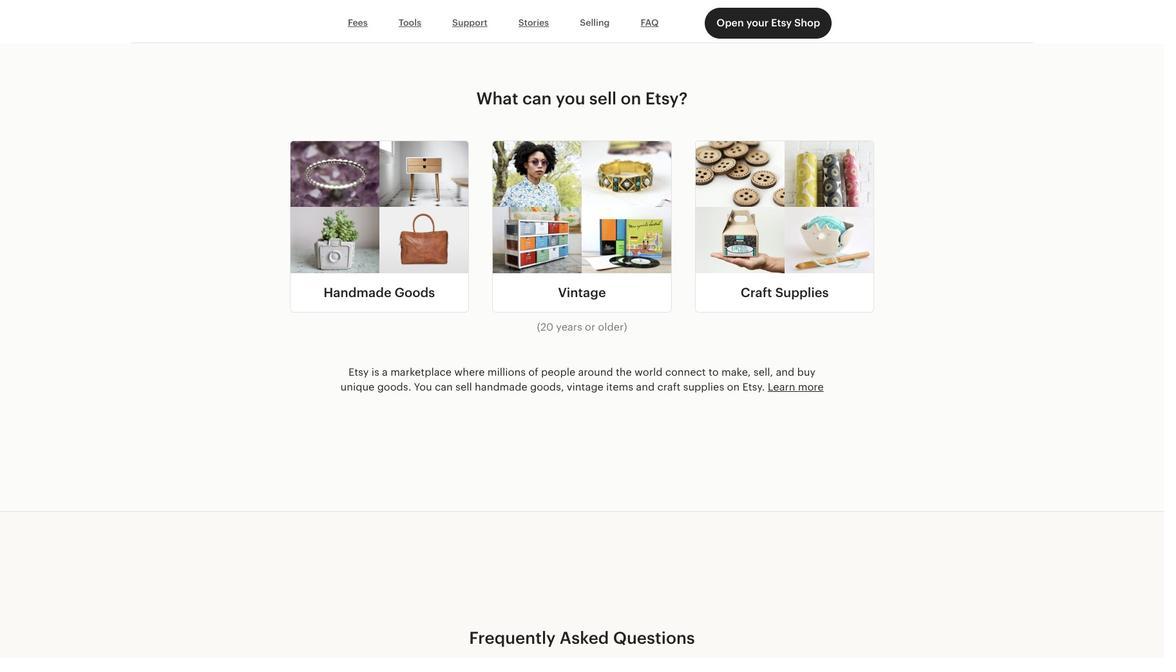 Task type: vqa. For each thing, say whether or not it's contained in the screenshot.
fees Link at top left
yes



Task type: describe. For each thing, give the bounding box(es) containing it.
goods.
[[377, 381, 411, 393]]

stories link
[[503, 11, 565, 35]]

(20 years or older)
[[537, 321, 628, 333]]

support link
[[437, 11, 503, 35]]

of
[[529, 366, 539, 379]]

sell,
[[754, 366, 774, 379]]

vintage
[[558, 286, 606, 300]]

selling
[[580, 18, 610, 28]]

open your etsy shop link
[[705, 8, 832, 39]]

to
[[709, 366, 719, 379]]

you
[[414, 381, 432, 393]]

etsy?
[[646, 89, 688, 109]]

is
[[372, 366, 380, 379]]

world
[[635, 366, 663, 379]]

millions
[[488, 366, 526, 379]]

0 vertical spatial etsy
[[772, 17, 792, 29]]

what can you sell on etsy?
[[477, 89, 688, 109]]

make,
[[722, 366, 751, 379]]

etsy inside etsy is a marketplace where millions of people around the world connect to make, sell, and buy unique goods. you can sell handmade goods, vintage items and craft supplies on etsy.
[[349, 366, 369, 379]]

(20
[[537, 321, 554, 333]]

the
[[616, 366, 632, 379]]

stories
[[519, 18, 549, 28]]

frequently asked questions
[[469, 628, 695, 648]]

connect
[[666, 366, 706, 379]]

around
[[578, 366, 613, 379]]

more
[[798, 381, 824, 393]]

etsy.
[[743, 381, 765, 393]]

1 vertical spatial and
[[636, 381, 655, 393]]

where
[[455, 366, 485, 379]]

learn
[[768, 381, 796, 393]]

or
[[585, 321, 596, 333]]

supplies
[[776, 286, 829, 300]]

supplies
[[684, 381, 725, 393]]

a
[[382, 366, 388, 379]]

faq link
[[626, 11, 674, 35]]

handmade goods
[[324, 286, 435, 300]]

goods,
[[530, 381, 564, 393]]

older)
[[598, 321, 628, 333]]



Task type: locate. For each thing, give the bounding box(es) containing it.
craft
[[658, 381, 681, 393]]

0 horizontal spatial etsy
[[349, 366, 369, 379]]

asked
[[560, 628, 609, 648]]

1 horizontal spatial sell
[[590, 89, 617, 109]]

support
[[453, 18, 488, 28]]

open
[[717, 17, 744, 29]]

sell down where
[[456, 381, 472, 393]]

fees link
[[333, 11, 383, 35]]

1 horizontal spatial can
[[523, 89, 552, 109]]

on inside etsy is a marketplace where millions of people around the world connect to make, sell, and buy unique goods. you can sell handmade goods, vintage items and craft supplies on etsy.
[[727, 381, 740, 393]]

fees
[[348, 18, 368, 28]]

and up learn
[[776, 366, 795, 379]]

selling link
[[565, 11, 626, 35]]

vintage
[[567, 381, 604, 393]]

sell right you
[[590, 89, 617, 109]]

can left you
[[523, 89, 552, 109]]

0 vertical spatial sell
[[590, 89, 617, 109]]

on
[[621, 89, 642, 109], [727, 381, 740, 393]]

learn more link
[[768, 381, 824, 393]]

1 vertical spatial on
[[727, 381, 740, 393]]

0 horizontal spatial and
[[636, 381, 655, 393]]

years
[[556, 321, 583, 333]]

on down make,
[[727, 381, 740, 393]]

1 horizontal spatial etsy
[[772, 17, 792, 29]]

0 vertical spatial and
[[776, 366, 795, 379]]

and down world
[[636, 381, 655, 393]]

your
[[747, 17, 769, 29]]

and
[[776, 366, 795, 379], [636, 381, 655, 393]]

unique
[[341, 381, 375, 393]]

on left etsy?
[[621, 89, 642, 109]]

you
[[556, 89, 586, 109]]

0 horizontal spatial sell
[[456, 381, 472, 393]]

handmade
[[324, 286, 392, 300]]

1 vertical spatial can
[[435, 381, 453, 393]]

faq
[[641, 18, 659, 28]]

people
[[541, 366, 576, 379]]

craft
[[741, 286, 773, 300]]

questions
[[613, 628, 695, 648]]

goods
[[395, 286, 435, 300]]

buy
[[798, 366, 816, 379]]

tools
[[399, 18, 422, 28]]

can
[[523, 89, 552, 109], [435, 381, 453, 393]]

0 vertical spatial on
[[621, 89, 642, 109]]

marketplace
[[391, 366, 452, 379]]

craft supplies
[[741, 286, 829, 300]]

etsy is a marketplace where millions of people around the world connect to make, sell, and buy unique goods. you can sell handmade goods, vintage items and craft supplies on etsy.
[[341, 366, 816, 393]]

0 horizontal spatial can
[[435, 381, 453, 393]]

can inside etsy is a marketplace where millions of people around the world connect to make, sell, and buy unique goods. you can sell handmade goods, vintage items and craft supplies on etsy.
[[435, 381, 453, 393]]

frequently
[[469, 628, 556, 648]]

1 vertical spatial etsy
[[349, 366, 369, 379]]

shop
[[795, 17, 821, 29]]

1 horizontal spatial and
[[776, 366, 795, 379]]

items
[[607, 381, 634, 393]]

etsy
[[772, 17, 792, 29], [349, 366, 369, 379]]

sell
[[590, 89, 617, 109], [456, 381, 472, 393]]

0 vertical spatial can
[[523, 89, 552, 109]]

learn more
[[768, 381, 824, 393]]

1 vertical spatial sell
[[456, 381, 472, 393]]

1 horizontal spatial on
[[727, 381, 740, 393]]

sell inside etsy is a marketplace where millions of people around the world connect to make, sell, and buy unique goods. you can sell handmade goods, vintage items and craft supplies on etsy.
[[456, 381, 472, 393]]

can right you on the left of the page
[[435, 381, 453, 393]]

tools link
[[383, 11, 437, 35]]

etsy right your
[[772, 17, 792, 29]]

handmade
[[475, 381, 528, 393]]

0 horizontal spatial on
[[621, 89, 642, 109]]

open your etsy shop
[[717, 17, 821, 29]]

etsy up unique
[[349, 366, 369, 379]]

what
[[477, 89, 519, 109]]



